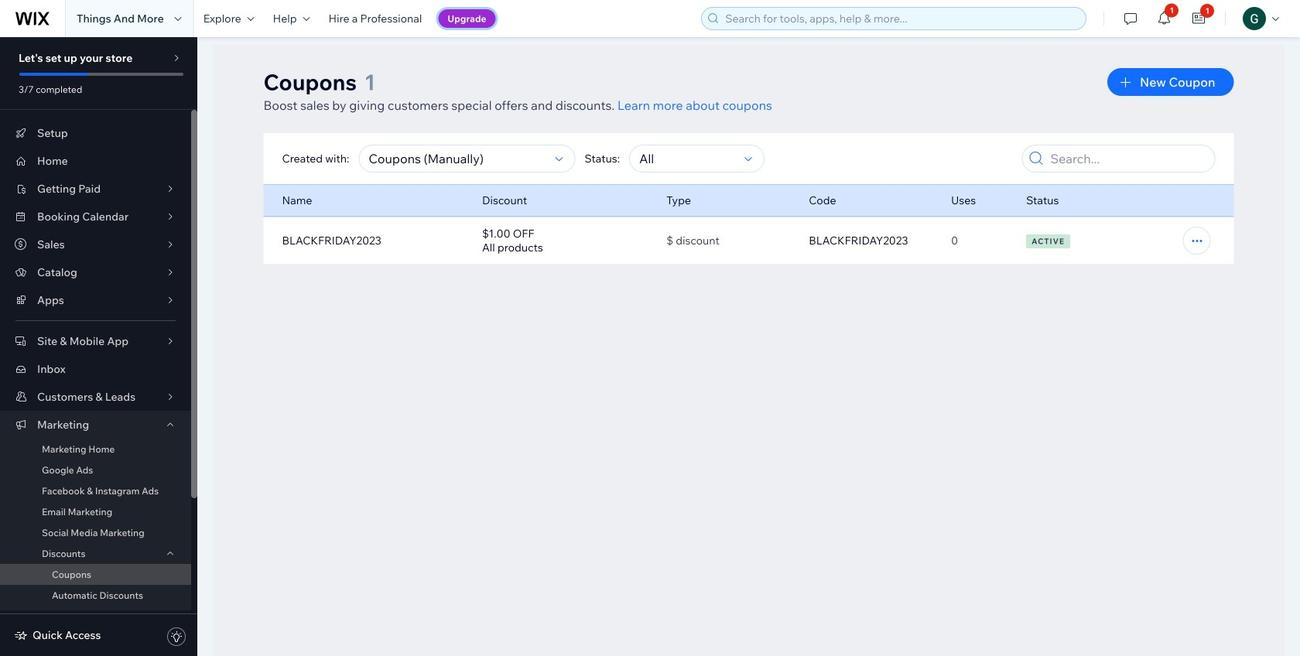Task type: locate. For each thing, give the bounding box(es) containing it.
None field
[[364, 146, 551, 172], [635, 146, 740, 172], [364, 146, 551, 172], [635, 146, 740, 172]]



Task type: vqa. For each thing, say whether or not it's contained in the screenshot.
e.g. mystunningwebsite.com field
no



Task type: describe. For each thing, give the bounding box(es) containing it.
Search for tools, apps, help & more... field
[[721, 8, 1082, 29]]

Search... field
[[1046, 146, 1211, 172]]

sidebar element
[[0, 37, 197, 657]]



